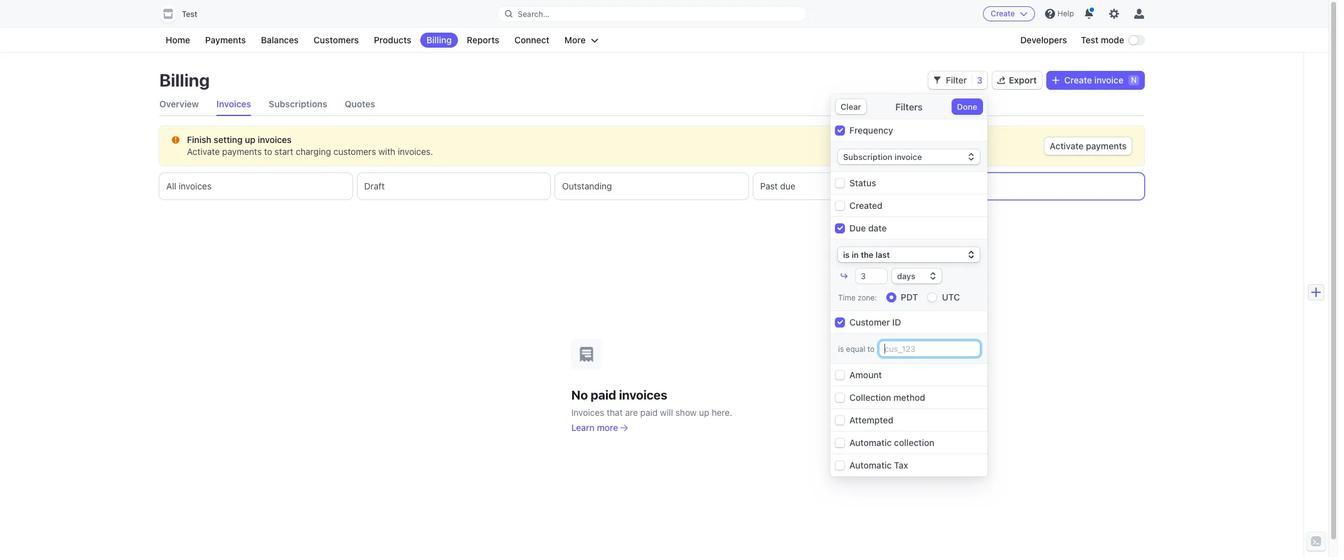 Task type: vqa. For each thing, say whether or not it's contained in the screenshot.
2 on the right bottom of page
no



Task type: locate. For each thing, give the bounding box(es) containing it.
automatic left tax
[[850, 460, 892, 471]]

0 horizontal spatial test
[[182, 9, 197, 19]]

test button
[[159, 5, 210, 23]]

quotes link
[[345, 93, 375, 115]]

products
[[374, 35, 411, 45]]

2 automatic from the top
[[850, 460, 892, 471]]

None number field
[[856, 269, 887, 284]]

activate payments link
[[1045, 137, 1132, 155]]

svg image right export
[[1052, 77, 1060, 84]]

0 vertical spatial automatic
[[850, 437, 892, 448]]

create
[[991, 9, 1015, 18], [1065, 75, 1092, 85]]

1 vertical spatial up
[[699, 407, 709, 418]]

activate inside finish setting up invoices activate payments to start charging customers with invoices.
[[187, 146, 220, 157]]

1 vertical spatial to
[[868, 344, 875, 354]]

create for create
[[991, 9, 1015, 18]]

create up developers link
[[991, 9, 1015, 18]]

invoice
[[1095, 75, 1124, 85]]

is equal to
[[838, 344, 875, 354]]

more
[[597, 422, 618, 433]]

1 horizontal spatial test
[[1081, 35, 1099, 45]]

0 horizontal spatial activate
[[187, 146, 220, 157]]

test left mode
[[1081, 35, 1099, 45]]

svg image
[[933, 77, 941, 84]]

invoices up learn
[[571, 407, 604, 418]]

1 vertical spatial tab list
[[159, 173, 1144, 200]]

past
[[760, 181, 778, 191]]

frequency
[[850, 125, 893, 136]]

0 vertical spatial up
[[245, 134, 256, 145]]

0 horizontal spatial to
[[264, 146, 272, 157]]

0 horizontal spatial up
[[245, 134, 256, 145]]

invoices up setting on the left top
[[216, 99, 251, 109]]

1 horizontal spatial activate
[[1050, 141, 1084, 151]]

finish setting up invoices activate payments to start charging customers with invoices.
[[187, 134, 433, 157]]

clear button
[[836, 99, 866, 114]]

create button
[[983, 6, 1035, 21]]

filters
[[896, 101, 923, 112]]

collection
[[894, 437, 935, 448]]

equal
[[846, 344, 866, 354]]

1 horizontal spatial svg image
[[1052, 77, 1060, 84]]

1 horizontal spatial create
[[1065, 75, 1092, 85]]

tax
[[894, 460, 908, 471]]

paid
[[591, 387, 616, 402], [640, 407, 658, 418]]

0 horizontal spatial svg image
[[172, 136, 179, 144]]

with
[[378, 146, 395, 157]]

paid up that
[[591, 387, 616, 402]]

id
[[893, 317, 901, 328]]

1 horizontal spatial up
[[699, 407, 709, 418]]

here.
[[712, 407, 732, 418]]

will
[[660, 407, 673, 418]]

0 horizontal spatial payments
[[222, 146, 262, 157]]

0 vertical spatial tab list
[[159, 93, 1144, 116]]

1 horizontal spatial paid
[[640, 407, 658, 418]]

0 horizontal spatial create
[[991, 9, 1015, 18]]

up
[[245, 134, 256, 145], [699, 407, 709, 418]]

n
[[1131, 75, 1137, 85]]

1 vertical spatial automatic
[[850, 460, 892, 471]]

1 tab list from the top
[[159, 93, 1144, 116]]

invoices up invoices that are paid will show up here.
[[619, 387, 667, 402]]

to right 'equal'
[[868, 344, 875, 354]]

svg image
[[1052, 77, 1060, 84], [172, 136, 179, 144]]

1 vertical spatial svg image
[[172, 136, 179, 144]]

tab list
[[159, 93, 1144, 116], [159, 173, 1144, 200]]

outstanding
[[562, 181, 612, 191]]

test inside 'button'
[[182, 9, 197, 19]]

products link
[[368, 33, 418, 48]]

draft
[[364, 181, 385, 191]]

amount
[[850, 370, 882, 380]]

automatic down attempted
[[850, 437, 892, 448]]

0 horizontal spatial paid
[[591, 387, 616, 402]]

to left start
[[264, 146, 272, 157]]

to
[[264, 146, 272, 157], [868, 344, 875, 354]]

are
[[625, 407, 638, 418]]

date
[[868, 223, 887, 233]]

setting
[[214, 134, 243, 145]]

1 automatic from the top
[[850, 437, 892, 448]]

invoices right 'all'
[[179, 181, 212, 191]]

up right setting on the left top
[[245, 134, 256, 145]]

1 vertical spatial invoices
[[179, 181, 212, 191]]

mode
[[1101, 35, 1124, 45]]

create for create invoice
[[1065, 75, 1092, 85]]

1 horizontal spatial billing
[[427, 35, 452, 45]]

invoices link
[[216, 93, 251, 115]]

1 vertical spatial create
[[1065, 75, 1092, 85]]

1 horizontal spatial invoices
[[571, 407, 604, 418]]

paid right are
[[640, 407, 658, 418]]

billing up overview
[[159, 70, 210, 90]]

invoices.
[[398, 146, 433, 157]]

search…
[[518, 9, 550, 19]]

invoices
[[258, 134, 292, 145], [179, 181, 212, 191], [619, 387, 667, 402]]

2 vertical spatial invoices
[[619, 387, 667, 402]]

past due
[[760, 181, 796, 191]]

test for test mode
[[1081, 35, 1099, 45]]

automatic
[[850, 437, 892, 448], [850, 460, 892, 471]]

billing
[[427, 35, 452, 45], [159, 70, 210, 90]]

test
[[182, 9, 197, 19], [1081, 35, 1099, 45]]

1 vertical spatial billing
[[159, 70, 210, 90]]

0 vertical spatial test
[[182, 9, 197, 19]]

payments
[[1086, 141, 1127, 151], [222, 146, 262, 157]]

help button
[[1040, 4, 1079, 24]]

up left here.
[[699, 407, 709, 418]]

balances
[[261, 35, 299, 45]]

export
[[1009, 75, 1037, 85]]

test up home
[[182, 9, 197, 19]]

0 vertical spatial create
[[991, 9, 1015, 18]]

1 horizontal spatial payments
[[1086, 141, 1127, 151]]

automatic collection
[[850, 437, 935, 448]]

create inside create button
[[991, 9, 1015, 18]]

payments link
[[199, 33, 252, 48]]

more button
[[558, 33, 605, 48]]

1 vertical spatial invoices
[[571, 407, 604, 418]]

finish
[[187, 134, 211, 145]]

payments
[[205, 35, 246, 45]]

0 vertical spatial invoices
[[216, 99, 251, 109]]

to inside finish setting up invoices activate payments to start charging customers with invoices.
[[264, 146, 272, 157]]

billing left reports
[[427, 35, 452, 45]]

developers
[[1021, 35, 1067, 45]]

0 vertical spatial billing
[[427, 35, 452, 45]]

0 vertical spatial invoices
[[258, 134, 292, 145]]

invoices up start
[[258, 134, 292, 145]]

activate
[[1050, 141, 1084, 151], [187, 146, 220, 157]]

time zone:
[[838, 293, 877, 302]]

export button
[[993, 72, 1042, 89]]

charging
[[296, 146, 331, 157]]

start
[[275, 146, 293, 157]]

0 horizontal spatial invoices
[[179, 181, 212, 191]]

1 horizontal spatial invoices
[[258, 134, 292, 145]]

svg image left finish
[[172, 136, 179, 144]]

create left invoice
[[1065, 75, 1092, 85]]

2 tab list from the top
[[159, 173, 1144, 200]]

developers link
[[1014, 33, 1074, 48]]

billing link
[[420, 33, 458, 48]]

0 horizontal spatial invoices
[[216, 99, 251, 109]]

connect link
[[508, 33, 556, 48]]

0 vertical spatial to
[[264, 146, 272, 157]]

1 vertical spatial test
[[1081, 35, 1099, 45]]



Task type: describe. For each thing, give the bounding box(es) containing it.
notifications image
[[1084, 9, 1094, 19]]

payments inside finish setting up invoices activate payments to start charging customers with invoices.
[[222, 146, 262, 157]]

invoices inside button
[[179, 181, 212, 191]]

1 horizontal spatial to
[[868, 344, 875, 354]]

0 horizontal spatial billing
[[159, 70, 210, 90]]

0 vertical spatial paid
[[591, 387, 616, 402]]

connect
[[514, 35, 550, 45]]

customers
[[314, 35, 359, 45]]

attempted
[[850, 415, 894, 425]]

reports link
[[461, 33, 506, 48]]

due date
[[850, 223, 887, 233]]

all invoices
[[166, 181, 212, 191]]

invoices that are paid will show up here.
[[571, 407, 732, 418]]

learn
[[571, 422, 595, 433]]

tab list containing all invoices
[[159, 173, 1144, 200]]

filter
[[946, 75, 967, 85]]

show
[[676, 407, 697, 418]]

more
[[565, 35, 586, 45]]

no
[[571, 387, 588, 402]]

home link
[[159, 33, 196, 48]]

subscriptions link
[[269, 93, 327, 115]]

utc
[[942, 292, 960, 302]]

done button
[[952, 99, 983, 114]]

status
[[850, 178, 876, 188]]

cus_123 text field
[[880, 341, 980, 356]]

customers
[[334, 146, 376, 157]]

due
[[780, 181, 796, 191]]

home
[[166, 35, 190, 45]]

invoices for invoices that are paid will show up here.
[[571, 407, 604, 418]]

quotes
[[345, 99, 375, 109]]

Search… text field
[[498, 6, 806, 22]]

overview
[[159, 99, 199, 109]]

automatic tax
[[850, 460, 908, 471]]

is
[[838, 344, 844, 354]]

2 horizontal spatial invoices
[[619, 387, 667, 402]]

test for test
[[182, 9, 197, 19]]

balances link
[[255, 33, 305, 48]]

outstanding button
[[555, 173, 748, 200]]

pdt
[[901, 292, 918, 302]]

tab list containing overview
[[159, 93, 1144, 116]]

1 vertical spatial paid
[[640, 407, 658, 418]]

draft button
[[357, 173, 550, 200]]

subscriptions
[[269, 99, 327, 109]]

test mode
[[1081, 35, 1124, 45]]

method
[[894, 392, 926, 403]]

zone:
[[858, 293, 877, 302]]

collection method
[[850, 392, 926, 403]]

learn more
[[571, 422, 618, 433]]

that
[[607, 407, 623, 418]]

activate payments
[[1050, 141, 1127, 151]]

invoices for invoices
[[216, 99, 251, 109]]

past due button
[[753, 173, 946, 200]]

invoices inside finish setting up invoices activate payments to start charging customers with invoices.
[[258, 134, 292, 145]]

clear
[[841, 102, 861, 112]]

no paid invoices
[[571, 387, 667, 402]]

all
[[166, 181, 176, 191]]

done
[[957, 102, 978, 112]]

3
[[977, 75, 983, 85]]

up inside finish setting up invoices activate payments to start charging customers with invoices.
[[245, 134, 256, 145]]

customer
[[850, 317, 890, 328]]

0 vertical spatial svg image
[[1052, 77, 1060, 84]]

all invoices button
[[159, 173, 352, 200]]

help
[[1058, 9, 1074, 18]]

due
[[850, 223, 866, 233]]

learn more link
[[571, 421, 628, 434]]

Search… search field
[[498, 6, 806, 22]]

created
[[850, 200, 883, 211]]

create invoice
[[1065, 75, 1124, 85]]

overview link
[[159, 93, 199, 115]]

time
[[838, 293, 856, 302]]

customers link
[[307, 33, 365, 48]]

automatic for automatic tax
[[850, 460, 892, 471]]

reports
[[467, 35, 499, 45]]

collection
[[850, 392, 891, 403]]

automatic for automatic collection
[[850, 437, 892, 448]]

customer id
[[850, 317, 901, 328]]



